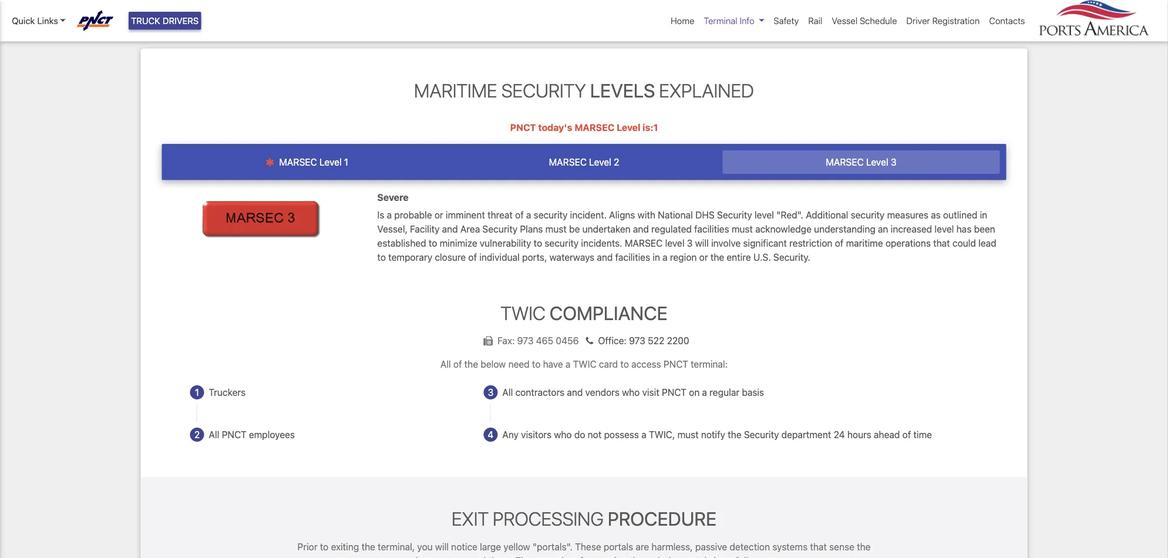 Task type: locate. For each thing, give the bounding box(es) containing it.
the
[[711, 252, 725, 263], [465, 359, 478, 370], [728, 429, 742, 440], [362, 541, 376, 552], [858, 541, 871, 552], [666, 555, 680, 558]]

level
[[617, 122, 641, 133], [320, 157, 342, 168], [590, 157, 612, 168], [867, 157, 889, 168]]

home link left "terminal" at the right of the page
[[666, 9, 700, 32]]

home left "terminal" at the right of the page
[[671, 16, 695, 26]]

1 vertical spatial who
[[554, 429, 572, 440]]

3 up measures
[[891, 157, 897, 168]]

that
[[934, 237, 951, 249], [811, 541, 827, 552]]

0 horizontal spatial twic
[[501, 302, 546, 324]]

0 horizontal spatial 1
[[195, 387, 199, 398]]

1 vertical spatial 1
[[195, 387, 199, 398]]

regular
[[710, 387, 740, 398]]

1 vertical spatial that
[[811, 541, 827, 552]]

that left could
[[934, 237, 951, 249]]

522
[[648, 335, 665, 346]]

to up ports,
[[534, 237, 543, 249]]

2 973 from the left
[[629, 335, 646, 346]]

2200
[[667, 335, 690, 346]]

understanding
[[815, 223, 876, 235]]

level up acknowledge
[[755, 209, 775, 220]]

prior
[[298, 541, 318, 552]]

0 vertical spatial portals
[[604, 541, 634, 552]]

facilities down dhs
[[695, 223, 730, 235]]

maritime
[[414, 79, 498, 101]]

1 vertical spatial as
[[724, 555, 733, 558]]

truckers
[[209, 387, 246, 398]]

0 vertical spatial that
[[934, 237, 951, 249]]

terminal:
[[691, 359, 728, 370]]

0 horizontal spatial 973
[[518, 335, 534, 346]]

0 vertical spatial or
[[435, 209, 444, 220]]

0 vertical spatial who
[[622, 387, 640, 398]]

home link down truck drivers
[[150, 29, 176, 40]]

1 horizontal spatial that
[[934, 237, 951, 249]]

1 horizontal spatial level
[[755, 209, 775, 220]]

in left region
[[653, 252, 661, 263]]

marsec level 3
[[826, 157, 897, 168]]

1 horizontal spatial 2
[[614, 157, 620, 168]]

maritime security levels explained
[[414, 79, 755, 101]]

to left have
[[532, 359, 541, 370]]

2 vertical spatial level
[[666, 237, 685, 249]]

or right region
[[700, 252, 709, 263]]

marsec inside is a probable or imminent threat of a security incident. aligns with national dhs security level "red". additional security measures as outlined in vessel, facility and area security plans must be undertaken and regulated facilities must acknowledge understanding an increased level has been established to minimize vulnerability to security incidents. marsec level 3 will involve significant restriction of maritime operations that could lead to temporary closure of individual ports, waterways and facilities in a region or the entire u.s. security.
[[625, 237, 663, 249]]

0 horizontal spatial will
[[435, 541, 449, 552]]

the
[[515, 555, 532, 558]]

plans
[[520, 223, 543, 235]]

1 horizontal spatial or
[[700, 252, 709, 263]]

vessel schedule link
[[828, 9, 902, 32]]

0 vertical spatial 2
[[614, 157, 620, 168]]

portals
[[604, 541, 634, 552], [682, 555, 712, 558]]

safety link
[[770, 9, 804, 32]]

minimize
[[440, 237, 478, 249]]

schedule
[[860, 16, 898, 26]]

will right you
[[435, 541, 449, 552]]

that inside is a probable or imminent threat of a security incident. aligns with national dhs security level "red". additional security measures as outlined in vessel, facility and area security plans must be undertaken and regulated facilities must acknowledge understanding an increased level has been established to minimize vulnerability to security incidents. marsec level 3 will involve significant restriction of maritime operations that could lead to temporary closure of individual ports, waterways and facilities in a region or the entire u.s. security.
[[934, 237, 951, 249]]

facility
[[410, 223, 440, 235]]

1 vertical spatial level
[[935, 223, 955, 235]]

1 horizontal spatial 1
[[344, 157, 349, 168]]

to right prior
[[320, 541, 329, 552]]

all down need
[[503, 387, 513, 398]]

all for all pnct employees
[[209, 429, 219, 440]]

1 horizontal spatial all
[[441, 359, 451, 370]]

3
[[891, 157, 897, 168], [687, 237, 693, 249], [488, 387, 494, 398]]

compliance
[[550, 302, 668, 324]]

1 vertical spatial 2
[[194, 429, 200, 440]]

1 vertical spatial all
[[503, 387, 513, 398]]

environment
[[401, 555, 454, 558]]

drivers
[[163, 16, 199, 26]]

level for marsec level 1
[[320, 157, 342, 168]]

2 horizontal spatial all
[[503, 387, 513, 398]]

facilities down incidents. in the top of the page
[[616, 252, 651, 263]]

office: 973 522 2200
[[599, 335, 690, 346]]

1 horizontal spatial 973
[[629, 335, 646, 346]]

is:1
[[643, 122, 658, 133]]

0 horizontal spatial home
[[150, 29, 176, 40]]

465
[[536, 335, 554, 346]]

0 vertical spatial 3
[[891, 157, 897, 168]]

0 horizontal spatial that
[[811, 541, 827, 552]]

exit
[[452, 508, 489, 530]]

1 horizontal spatial must
[[678, 429, 699, 440]]

portals up passing
[[604, 541, 634, 552]]

marsec for marsec level 3
[[826, 157, 864, 168]]

operations
[[886, 237, 931, 249]]

area
[[461, 223, 480, 235]]

facilities
[[695, 223, 730, 235], [616, 252, 651, 263]]

the down involve
[[711, 252, 725, 263]]

0 vertical spatial in
[[981, 209, 988, 220]]

must left notify at right bottom
[[678, 429, 699, 440]]

and left vendors in the bottom right of the page
[[567, 387, 583, 398]]

1 horizontal spatial twic
[[573, 359, 597, 370]]

0 horizontal spatial all
[[209, 429, 219, 440]]

twic up fax: 973 465 0456
[[501, 302, 546, 324]]

2 horizontal spatial 3
[[891, 157, 897, 168]]

to right card
[[621, 359, 629, 370]]

imminent
[[446, 209, 485, 220]]

must up involve
[[732, 223, 753, 235]]

security up involve
[[718, 209, 753, 220]]

0 horizontal spatial or
[[435, 209, 444, 220]]

has
[[957, 223, 972, 235]]

twic left card
[[573, 359, 597, 370]]

marsec level 1
[[277, 157, 349, 168]]

1 horizontal spatial facilities
[[695, 223, 730, 235]]

fax: 973 465 0456
[[498, 335, 582, 346]]

all down truckers
[[209, 429, 219, 440]]

terminal,
[[378, 541, 415, 552]]

0 horizontal spatial as
[[724, 555, 733, 558]]

marsec level 2
[[549, 157, 620, 168]]

fax:
[[498, 335, 515, 346]]

as right 'is'
[[724, 555, 733, 558]]

yellow
[[504, 541, 531, 552]]

1 973 from the left
[[518, 335, 534, 346]]

all left below at left bottom
[[441, 359, 451, 370]]

terminal info link
[[700, 9, 770, 32]]

pnct left today's
[[510, 122, 536, 133]]

0 vertical spatial level
[[755, 209, 775, 220]]

0 horizontal spatial who
[[554, 429, 572, 440]]

0 horizontal spatial in
[[653, 252, 661, 263]]

tab list
[[162, 144, 1007, 180]]

probable
[[395, 209, 432, 220]]

0 vertical spatial 1
[[344, 157, 349, 168]]

level down regulated
[[666, 237, 685, 249]]

contacts link
[[985, 9, 1031, 32]]

0 horizontal spatial must
[[546, 223, 567, 235]]

or
[[435, 209, 444, 220], [700, 252, 709, 263]]

1 horizontal spatial who
[[622, 387, 640, 398]]

1 vertical spatial in
[[653, 252, 661, 263]]

or up facility
[[435, 209, 444, 220]]

pnct
[[510, 122, 536, 133], [664, 359, 689, 370], [662, 387, 687, 398], [222, 429, 247, 440]]

who left the do
[[554, 429, 572, 440]]

ports,
[[523, 252, 547, 263]]

employees
[[249, 429, 295, 440]]

visit
[[643, 387, 660, 398]]

in
[[981, 209, 988, 220], [653, 252, 661, 263]]

pnct left on
[[662, 387, 687, 398]]

who left visit
[[622, 387, 640, 398]]

involve
[[712, 237, 741, 249]]

increased
[[891, 223, 933, 235]]

1 vertical spatial home
[[150, 29, 176, 40]]

additional
[[806, 209, 849, 220]]

2 down pnct today's marsec level is:1
[[614, 157, 620, 168]]

will up region
[[696, 237, 709, 249]]

0 vertical spatial will
[[696, 237, 709, 249]]

to
[[429, 237, 438, 249], [534, 237, 543, 249], [378, 252, 386, 263], [532, 359, 541, 370], [621, 359, 629, 370], [320, 541, 329, 552]]

security up today's
[[502, 79, 587, 101]]

1 vertical spatial twic
[[573, 359, 597, 370]]

visitors
[[521, 429, 552, 440]]

973 for fax:
[[518, 335, 534, 346]]

1 vertical spatial will
[[435, 541, 449, 552]]

the right exiting
[[362, 541, 376, 552]]

0 horizontal spatial facilities
[[616, 252, 651, 263]]

0 vertical spatial home
[[671, 16, 695, 26]]

home down truck drivers
[[150, 29, 176, 40]]

any
[[503, 429, 519, 440]]

2 horizontal spatial level
[[935, 223, 955, 235]]

harmless,
[[652, 541, 693, 552]]

the left below at left bottom
[[465, 359, 478, 370]]

tab list containing marsec level 1
[[162, 144, 1007, 180]]

the right notify at right bottom
[[728, 429, 742, 440]]

must left be
[[546, 223, 567, 235]]

portals down 'passive'
[[682, 555, 712, 558]]

3 up region
[[687, 237, 693, 249]]

acknowledge
[[756, 223, 812, 235]]

through
[[630, 555, 664, 558]]

4
[[488, 429, 494, 440]]

truck
[[131, 16, 160, 26]]

24
[[834, 429, 846, 440]]

all contractors and vendors who visit pnct on a regular basis
[[503, 387, 765, 398]]

level left has
[[935, 223, 955, 235]]

1 horizontal spatial 3
[[687, 237, 693, 249]]

0 vertical spatial as
[[932, 209, 941, 220]]

1 vertical spatial portals
[[682, 555, 712, 558]]

0 horizontal spatial level
[[666, 237, 685, 249]]

973 right fax: at left bottom
[[518, 335, 534, 346]]

in up been
[[981, 209, 988, 220]]

1 horizontal spatial will
[[696, 237, 709, 249]]

0 horizontal spatial 2
[[194, 429, 200, 440]]

that left sense
[[811, 541, 827, 552]]

security
[[188, 29, 223, 40], [502, 79, 587, 101], [718, 209, 753, 220], [483, 223, 518, 235], [745, 429, 780, 440]]

contractors
[[516, 387, 565, 398]]

marsec level 3 link
[[723, 151, 1000, 174]]

a left region
[[663, 252, 668, 263]]

0 vertical spatial all
[[441, 359, 451, 370]]

entire
[[727, 252, 752, 263]]

1 horizontal spatial portals
[[682, 555, 712, 558]]

1 vertical spatial 3
[[687, 237, 693, 249]]

must
[[546, 223, 567, 235], [732, 223, 753, 235], [678, 429, 699, 440]]

truck drivers link
[[129, 12, 201, 30]]

0 horizontal spatial portals
[[604, 541, 634, 552]]

3 down below at left bottom
[[488, 387, 494, 398]]

2 left all pnct employees
[[194, 429, 200, 440]]

could
[[953, 237, 977, 249]]

as inside is a probable or imminent threat of a security incident. aligns with national dhs security level "red". additional security measures as outlined in vessel, facility and area security plans must be undertaken and regulated facilities must acknowledge understanding an increased level has been established to minimize vulnerability to security incidents. marsec level 3 will involve significant restriction of maritime operations that could lead to temporary closure of individual ports, waterways and facilities in a region or the entire u.s. security.
[[932, 209, 941, 220]]

dhs
[[696, 209, 715, 220]]

and up minimize
[[442, 223, 458, 235]]

1 horizontal spatial as
[[932, 209, 941, 220]]

terminal info
[[704, 16, 755, 26]]

level for marsec level 2
[[590, 157, 612, 168]]

as left outlined
[[932, 209, 941, 220]]

level
[[755, 209, 775, 220], [935, 223, 955, 235], [666, 237, 685, 249]]

973 left 522
[[629, 335, 646, 346]]

all
[[441, 359, 451, 370], [503, 387, 513, 398], [209, 429, 219, 440]]

the right sense
[[858, 541, 871, 552]]

possess
[[604, 429, 639, 440]]

2 vertical spatial 3
[[488, 387, 494, 398]]

0 vertical spatial facilities
[[695, 223, 730, 235]]

2 vertical spatial all
[[209, 429, 219, 440]]

need
[[509, 359, 530, 370]]

been
[[975, 223, 996, 235]]



Task type: vqa. For each thing, say whether or not it's contained in the screenshot.
2nd 'Rio' from the bottom
no



Task type: describe. For each thing, give the bounding box(es) containing it.
and down incidents. in the top of the page
[[597, 252, 613, 263]]

will inside is a probable or imminent threat of a security incident. aligns with national dhs security level "red". additional security measures as outlined in vessel, facility and area security plans must be undertaken and regulated facilities must acknowledge understanding an increased level has been established to minimize vulnerability to security incidents. marsec level 3 will involve significant restriction of maritime operations that could lead to temporary closure of individual ports, waterways and facilities in a region or the entire u.s. security.
[[696, 237, 709, 249]]

around
[[456, 555, 486, 558]]

and down 'with'
[[634, 223, 649, 235]]

outlined
[[944, 209, 978, 220]]

security down drivers
[[188, 29, 223, 40]]

security down threat at the top of page
[[483, 223, 518, 235]]

office:
[[599, 335, 627, 346]]

quick
[[12, 16, 35, 26]]

will inside prior to exiting the terminal, you will notice large yellow "portals". these portals are harmless, passive detection systems that sense the environment around them. the procedure for passing through the portals is as follows:
[[435, 541, 449, 552]]

1 vertical spatial facilities
[[616, 252, 651, 263]]

rail
[[809, 16, 823, 26]]

0 horizontal spatial home link
[[150, 29, 176, 40]]

to inside prior to exiting the terminal, you will notice large yellow "portals". these portals are harmless, passive detection systems that sense the environment around them. the procedure for passing through the portals is as follows:
[[320, 541, 329, 552]]

temporary
[[389, 252, 433, 263]]

safety
[[774, 16, 799, 26]]

marsec level 2 link
[[446, 151, 723, 174]]

any visitors who do not possess a twic, must notify the security department 24 hours ahead of time
[[503, 429, 933, 440]]

the down harmless,
[[666, 555, 680, 558]]

1 horizontal spatial home
[[671, 16, 695, 26]]

"red".
[[777, 209, 804, 220]]

security up waterways
[[545, 237, 579, 249]]

large
[[480, 541, 501, 552]]

all for all of the below need to have a twic card to access pnct terminal:
[[441, 359, 451, 370]]

today's
[[539, 122, 573, 133]]

security up "plans"
[[534, 209, 568, 220]]

driver
[[907, 16, 931, 26]]

time
[[914, 429, 933, 440]]

not
[[588, 429, 602, 440]]

department
[[782, 429, 832, 440]]

registration
[[933, 16, 981, 26]]

lead
[[979, 237, 997, 249]]

all for all contractors and vendors who visit pnct on a regular basis
[[503, 387, 513, 398]]

regulated
[[652, 223, 692, 235]]

pnct down 2200
[[664, 359, 689, 370]]

ahead
[[874, 429, 901, 440]]

vulnerability
[[480, 237, 532, 249]]

is
[[714, 555, 721, 558]]

marsec for marsec level 2
[[549, 157, 587, 168]]

1 horizontal spatial in
[[981, 209, 988, 220]]

detection
[[730, 541, 771, 552]]

individual
[[480, 252, 520, 263]]

card
[[599, 359, 618, 370]]

office: 973 522 2200 link
[[582, 335, 690, 346]]

incidents.
[[582, 237, 623, 249]]

a right have
[[566, 359, 571, 370]]

links
[[37, 16, 58, 26]]

be
[[570, 223, 580, 235]]

of up "plans"
[[516, 209, 524, 220]]

procedure
[[608, 508, 717, 530]]

these
[[575, 541, 602, 552]]

a up "plans"
[[527, 209, 532, 220]]

terminal
[[704, 16, 738, 26]]

with
[[638, 209, 656, 220]]

vendors
[[586, 387, 620, 398]]

have
[[543, 359, 563, 370]]

marsec for marsec level 1
[[279, 157, 317, 168]]

level for marsec level 3
[[867, 157, 889, 168]]

national
[[658, 209, 693, 220]]

973 for office:
[[629, 335, 646, 346]]

to down facility
[[429, 237, 438, 249]]

do
[[575, 429, 586, 440]]

systems
[[773, 541, 808, 552]]

notice
[[452, 541, 478, 552]]

quick links link
[[12, 14, 66, 27]]

a left twic,
[[642, 429, 647, 440]]

2 horizontal spatial must
[[732, 223, 753, 235]]

basis
[[742, 387, 765, 398]]

security.
[[774, 252, 811, 263]]

3 inside 'marsec level 3' link
[[891, 157, 897, 168]]

waterways
[[550, 252, 595, 263]]

1 vertical spatial or
[[700, 252, 709, 263]]

quick links
[[12, 16, 58, 26]]

them.
[[489, 555, 513, 558]]

marsec level 1 link
[[168, 151, 446, 174]]

significant
[[744, 237, 788, 249]]

measures
[[888, 209, 929, 220]]

contacts
[[990, 16, 1026, 26]]

a right on
[[703, 387, 708, 398]]

twic,
[[649, 429, 675, 440]]

of left below at left bottom
[[454, 359, 462, 370]]

info
[[740, 16, 755, 26]]

security up 'an'
[[851, 209, 885, 220]]

security down basis
[[745, 429, 780, 440]]

pnct left employees
[[222, 429, 247, 440]]

prior to exiting the terminal, you will notice large yellow "portals". these portals are harmless, passive detection systems that sense the environment around them. the procedure for passing through the portals is as follows:
[[298, 541, 871, 558]]

access
[[632, 359, 662, 370]]

1 horizontal spatial home link
[[666, 9, 700, 32]]

phone image
[[582, 336, 599, 346]]

to down the established
[[378, 252, 386, 263]]

vessel,
[[378, 223, 408, 235]]

explained
[[660, 79, 755, 101]]

closure
[[435, 252, 466, 263]]

that inside prior to exiting the terminal, you will notice large yellow "portals". these portals are harmless, passive detection systems that sense the environment around them. the procedure for passing through the portals is as follows:
[[811, 541, 827, 552]]

truck drivers
[[131, 16, 199, 26]]

region
[[671, 252, 697, 263]]

incident.
[[571, 209, 607, 220]]

a right the is
[[387, 209, 392, 220]]

is
[[378, 209, 385, 220]]

passing
[[595, 555, 628, 558]]

of left time
[[903, 429, 912, 440]]

undertaken
[[583, 223, 631, 235]]

as inside prior to exiting the terminal, you will notice large yellow "portals". these portals are harmless, passive detection systems that sense the environment around them. the procedure for passing through the portals is as follows:
[[724, 555, 733, 558]]

of down minimize
[[469, 252, 477, 263]]

0 horizontal spatial 3
[[488, 387, 494, 398]]

twic compliance
[[501, 302, 668, 324]]

the inside is a probable or imminent threat of a security incident. aligns with national dhs security level "red". additional security measures as outlined in vessel, facility and area security plans must be undertaken and regulated facilities must acknowledge understanding an increased level has been established to minimize vulnerability to security incidents. marsec level 3 will involve significant restriction of maritime operations that could lead to temporary closure of individual ports, waterways and facilities in a region or the entire u.s. security.
[[711, 252, 725, 263]]

vessel
[[832, 16, 858, 26]]

driver registration link
[[902, 9, 985, 32]]

vessel schedule
[[832, 16, 898, 26]]

3 inside is a probable or imminent threat of a security incident. aligns with national dhs security level "red". additional security measures as outlined in vessel, facility and area security plans must be undertaken and regulated facilities must acknowledge understanding an increased level has been established to minimize vulnerability to security incidents. marsec level 3 will involve significant restriction of maritime operations that could lead to temporary closure of individual ports, waterways and facilities in a region or the entire u.s. security.
[[687, 237, 693, 249]]

aligns
[[610, 209, 636, 220]]

0 vertical spatial twic
[[501, 302, 546, 324]]

driver registration
[[907, 16, 981, 26]]

of down understanding on the right
[[836, 237, 844, 249]]



